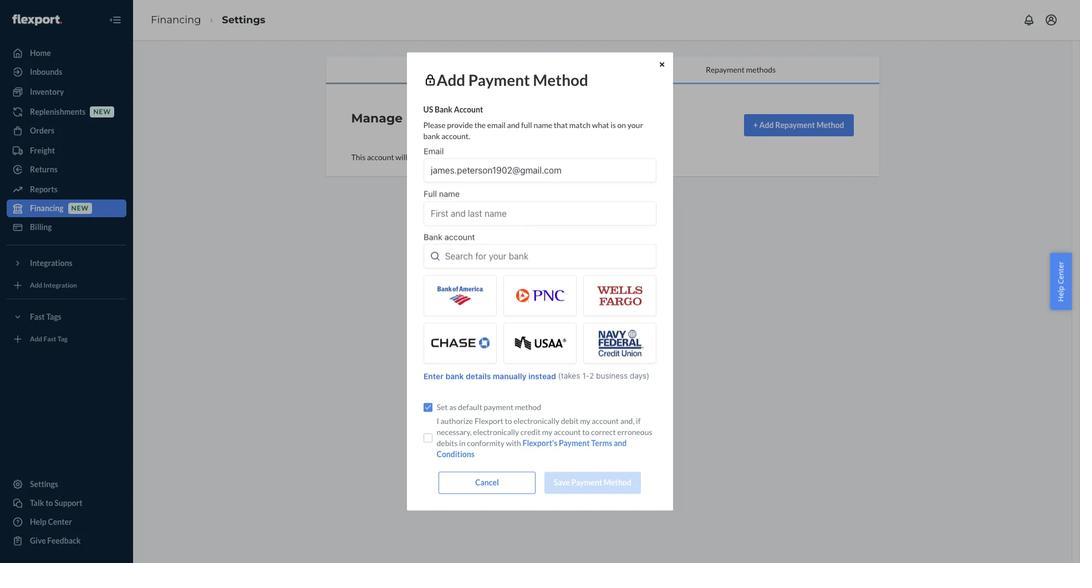 Task type: locate. For each thing, give the bounding box(es) containing it.
payment inside flexport's payment terms and conditions
[[559, 439, 590, 449]]

please provide the email and full name that match what is on your bank account.
[[424, 121, 644, 141]]

electronically
[[514, 417, 560, 426], [474, 428, 519, 437]]

0 horizontal spatial and
[[508, 121, 520, 130]]

0 horizontal spatial my
[[542, 428, 553, 437]]

and
[[508, 121, 520, 130], [614, 439, 627, 449]]

flexport's payment terms and conditions link
[[437, 439, 627, 460]]

0 vertical spatial payment
[[469, 71, 530, 89]]

as
[[450, 403, 457, 412]]

0 vertical spatial my
[[580, 417, 591, 426]]

on
[[618, 121, 627, 130]]

0 vertical spatial method
[[533, 71, 589, 89]]

1 vertical spatial method
[[604, 478, 632, 488]]

electronically up the credit
[[514, 417, 560, 426]]

method up that
[[533, 71, 589, 89]]

method for save payment method
[[604, 478, 632, 488]]

account
[[592, 417, 619, 426], [554, 428, 581, 437]]

conformity
[[467, 439, 505, 449]]

authorize
[[441, 417, 473, 426]]

account up correct
[[592, 417, 619, 426]]

my up flexport's
[[542, 428, 553, 437]]

payment down debit
[[559, 439, 590, 449]]

0 horizontal spatial account
[[554, 428, 581, 437]]

0 vertical spatial to
[[505, 417, 512, 426]]

flexport
[[475, 417, 504, 426]]

0 vertical spatial and
[[508, 121, 520, 130]]

center
[[1056, 262, 1066, 284]]

1 horizontal spatial method
[[604, 478, 632, 488]]

0 vertical spatial account
[[592, 417, 619, 426]]

conditions
[[437, 450, 475, 460]]

cancel button
[[439, 472, 536, 495]]

is
[[611, 121, 616, 130]]

to
[[505, 417, 512, 426], [583, 428, 590, 437]]

name
[[534, 121, 553, 130]]

bank
[[424, 132, 440, 141]]

what
[[592, 121, 610, 130]]

necessary,
[[437, 428, 472, 437]]

full
[[522, 121, 533, 130]]

to down payment
[[505, 417, 512, 426]]

1 vertical spatial and
[[614, 439, 627, 449]]

payment for flexport's
[[559, 439, 590, 449]]

with
[[506, 439, 522, 449]]

payment inside save payment method button
[[572, 478, 603, 488]]

correct
[[591, 428, 616, 437]]

flexport's payment terms and conditions
[[437, 439, 627, 460]]

None checkbox
[[424, 434, 433, 443]]

and inside "please provide the email and full name that match what is on your bank account."
[[508, 121, 520, 130]]

1 horizontal spatial account
[[592, 417, 619, 426]]

payment right save
[[572, 478, 603, 488]]

1 horizontal spatial and
[[614, 439, 627, 449]]

None checkbox
[[424, 404, 433, 412]]

none checkbox inside add payment method dialog
[[424, 404, 433, 412]]

debit
[[561, 417, 579, 426]]

2 vertical spatial payment
[[572, 478, 603, 488]]

match
[[570, 121, 591, 130]]

and down erroneous at the bottom right of the page
[[614, 439, 627, 449]]

1 horizontal spatial my
[[580, 417, 591, 426]]

account
[[454, 105, 484, 114]]

method inside button
[[604, 478, 632, 488]]

1 vertical spatial to
[[583, 428, 590, 437]]

method down terms
[[604, 478, 632, 488]]

to left correct
[[583, 428, 590, 437]]

provide
[[447, 121, 473, 130]]

payment for save
[[572, 478, 603, 488]]

account down debit
[[554, 428, 581, 437]]

help center
[[1056, 262, 1066, 302]]

method
[[533, 71, 589, 89], [604, 478, 632, 488]]

my right debit
[[580, 417, 591, 426]]

flexport's
[[523, 439, 558, 449]]

payment
[[469, 71, 530, 89], [559, 439, 590, 449], [572, 478, 603, 488]]

payment for add
[[469, 71, 530, 89]]

payment up account
[[469, 71, 530, 89]]

electronically down the flexport
[[474, 428, 519, 437]]

0 horizontal spatial method
[[533, 71, 589, 89]]

my
[[580, 417, 591, 426], [542, 428, 553, 437]]

set as default payment method
[[437, 403, 542, 412]]

cancel
[[476, 478, 499, 488]]

1 horizontal spatial to
[[583, 428, 590, 437]]

and left full
[[508, 121, 520, 130]]

your
[[628, 121, 644, 130]]

i authorize flexport to electronically debit my account and, if necessary, electronically credit my account to correct erroneous debits in conformity with
[[437, 417, 653, 449]]

1 vertical spatial payment
[[559, 439, 590, 449]]



Task type: describe. For each thing, give the bounding box(es) containing it.
help center button
[[1051, 253, 1072, 310]]

save payment method
[[554, 478, 632, 488]]

that
[[554, 121, 568, 130]]

if
[[636, 417, 641, 426]]

bank
[[435, 105, 453, 114]]

default
[[458, 403, 483, 412]]

email
[[488, 121, 506, 130]]

account.
[[442, 132, 471, 141]]

in
[[460, 439, 466, 449]]

1 vertical spatial electronically
[[474, 428, 519, 437]]

us
[[424, 105, 434, 114]]

none checkbox inside add payment method dialog
[[424, 434, 433, 443]]

0 vertical spatial electronically
[[514, 417, 560, 426]]

and inside flexport's payment terms and conditions
[[614, 439, 627, 449]]

1 vertical spatial account
[[554, 428, 581, 437]]

erroneous
[[618, 428, 653, 437]]

method for add payment method
[[533, 71, 589, 89]]

save
[[554, 478, 570, 488]]

add payment method
[[437, 71, 589, 89]]

add
[[437, 71, 466, 89]]

help
[[1056, 286, 1066, 302]]

debits
[[437, 439, 458, 449]]

and,
[[621, 417, 635, 426]]

payment
[[484, 403, 514, 412]]

terms
[[592, 439, 613, 449]]

close image
[[660, 61, 664, 68]]

method
[[515, 403, 542, 412]]

0 horizontal spatial to
[[505, 417, 512, 426]]

us bank account
[[424, 105, 484, 114]]

i
[[437, 417, 439, 426]]

please
[[424, 121, 446, 130]]

set
[[437, 403, 448, 412]]

add payment method dialog
[[407, 52, 673, 511]]

save payment method button
[[545, 472, 641, 495]]

1 vertical spatial my
[[542, 428, 553, 437]]

the
[[475, 121, 486, 130]]

credit
[[521, 428, 541, 437]]



Task type: vqa. For each thing, say whether or not it's contained in the screenshot.
"method"
yes



